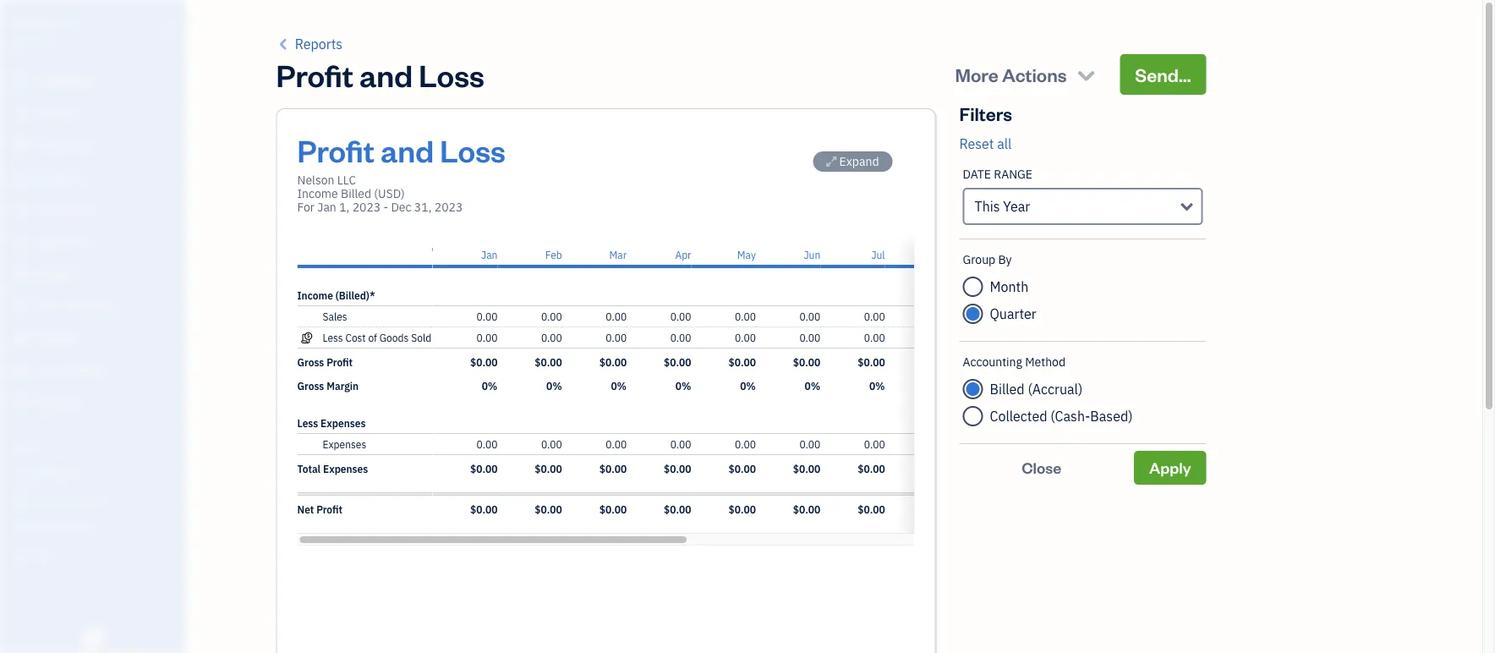 Task type: describe. For each thing, give the bounding box(es) containing it.
gross for gross profit
[[297, 355, 324, 369]]

profit and loss nelson llc income billed (usd) for jan 1, 2023 - dec 31, 2023
[[297, 129, 506, 215]]

group by option group
[[963, 273, 1204, 327]]

reports button
[[276, 34, 343, 54]]

nelson inside the "profit and loss nelson llc income billed (usd) for jan 1, 2023 - dec 31, 2023"
[[297, 172, 335, 188]]

team members image
[[13, 465, 181, 479]]

expand image
[[827, 155, 837, 168]]

1 2023 from the left
[[353, 199, 381, 215]]

2 2023 from the left
[[435, 199, 463, 215]]

profit and loss
[[276, 54, 485, 94]]

date range
[[963, 166, 1033, 182]]

report image
[[11, 395, 31, 412]]

apr
[[675, 248, 691, 261]]

category image
[[297, 310, 316, 323]]

apply
[[1150, 458, 1192, 478]]

jul
[[871, 248, 885, 261]]

profit inside the "profit and loss nelson llc income billed (usd) for jan 1, 2023 - dec 31, 2023"
[[297, 129, 375, 170]]

group
[[963, 252, 996, 267]]

(billed)*
[[336, 289, 375, 302]]

expense image
[[11, 234, 31, 251]]

7 0% from the left
[[869, 379, 885, 393]]

4 0% from the left
[[675, 379, 691, 393]]

money image
[[11, 331, 31, 348]]

items and services image
[[13, 492, 181, 506]]

1 0% from the left
[[482, 379, 497, 393]]

chart image
[[11, 363, 31, 380]]

loss for profit and loss nelson llc income billed (usd) for jan 1, 2023 - dec 31, 2023
[[440, 129, 506, 170]]

owner
[[14, 34, 45, 47]]

3 0% from the left
[[611, 379, 627, 393]]

may
[[737, 248, 756, 261]]

dashboard image
[[11, 74, 31, 91]]

collected (cash-based)
[[990, 407, 1133, 425]]

jun
[[804, 248, 821, 261]]

nelson inside nelson llc owner
[[14, 15, 57, 33]]

loss for profit and loss
[[419, 54, 485, 94]]

income inside the "profit and loss nelson llc income billed (usd) for jan 1, 2023 - dec 31, 2023"
[[297, 186, 338, 201]]

accounting method option group
[[963, 376, 1204, 430]]

(cash-
[[1051, 407, 1091, 425]]

reports
[[295, 35, 343, 53]]

close button
[[960, 451, 1125, 485]]

more actions button
[[940, 54, 1114, 95]]

all
[[998, 135, 1012, 153]]

close
[[1022, 458, 1062, 478]]

client image
[[11, 106, 31, 123]]

total
[[297, 462, 321, 476]]

more actions
[[956, 62, 1067, 86]]

less expenses
[[297, 416, 366, 430]]

net
[[297, 503, 314, 516]]

sold
[[411, 331, 432, 344]]

(usd)
[[374, 186, 405, 201]]

jan inside the "profit and loss nelson llc income billed (usd) for jan 1, 2023 - dec 31, 2023"
[[318, 199, 337, 215]]

filters
[[960, 101, 1013, 125]]

main element
[[0, 0, 228, 653]]

-
[[384, 199, 388, 215]]

expand
[[840, 154, 880, 169]]

date range element
[[960, 154, 1207, 239]]

aug
[[932, 248, 950, 261]]

collected
[[990, 407, 1048, 425]]

chevrondown image
[[1075, 63, 1099, 86]]

actions
[[1003, 62, 1067, 86]]

settings image
[[13, 547, 181, 560]]

year
[[1004, 198, 1031, 215]]

reset all button
[[960, 134, 1012, 154]]

estimate image
[[11, 138, 31, 155]]

Date Range field
[[963, 188, 1204, 225]]

for
[[297, 199, 315, 215]]

range
[[994, 166, 1033, 182]]

less for less expenses
[[297, 416, 318, 430]]

send… button
[[1121, 54, 1207, 95]]

group by group
[[963, 252, 1204, 327]]

gross profit
[[297, 355, 353, 369]]

this year
[[975, 198, 1031, 215]]

net profit
[[297, 503, 343, 516]]

accounting
[[963, 354, 1023, 370]]

6 0% from the left
[[805, 379, 821, 393]]

timer image
[[11, 299, 31, 316]]



Task type: vqa. For each thing, say whether or not it's contained in the screenshot.
Range
yes



Task type: locate. For each thing, give the bounding box(es) containing it.
1 gross from the top
[[297, 355, 324, 369]]

1 vertical spatial jan
[[481, 248, 497, 261]]

month
[[990, 278, 1029, 296]]

nelson llc owner
[[14, 15, 82, 47]]

bank connections image
[[13, 520, 181, 533]]

profit right net
[[317, 503, 343, 516]]

1 horizontal spatial 2023
[[435, 199, 463, 215]]

freshbooks image
[[80, 626, 107, 646]]

2 0% from the left
[[546, 379, 562, 393]]

1 horizontal spatial jan
[[481, 248, 497, 261]]

send…
[[1136, 62, 1192, 86]]

1 vertical spatial llc
[[337, 172, 356, 188]]

0 vertical spatial billed
[[341, 186, 372, 201]]

sales
[[323, 310, 347, 323]]

chevronleft image
[[276, 34, 292, 54]]

1 horizontal spatial less
[[323, 331, 343, 344]]

expenses right total
[[323, 462, 368, 476]]

and for profit and loss nelson llc income billed (usd) for jan 1, 2023 - dec 31, 2023
[[381, 129, 434, 170]]

invoice image
[[11, 170, 31, 187]]

billed left -
[[341, 186, 372, 201]]

method
[[1026, 354, 1066, 370]]

1 vertical spatial less
[[297, 416, 318, 430]]

by
[[999, 252, 1012, 267]]

income
[[297, 186, 338, 201], [297, 289, 333, 302]]

profit
[[276, 54, 354, 94], [297, 129, 375, 170], [327, 355, 353, 369], [317, 503, 343, 516]]

apply button
[[1135, 451, 1207, 485]]

payment image
[[11, 202, 31, 219]]

reset all
[[960, 135, 1012, 153]]

1 vertical spatial expenses
[[323, 437, 367, 451]]

expand button
[[813, 151, 893, 172]]

0%
[[482, 379, 497, 393], [546, 379, 562, 393], [611, 379, 627, 393], [675, 379, 691, 393], [740, 379, 756, 393], [805, 379, 821, 393], [869, 379, 885, 393], [934, 379, 950, 393]]

gross for gross margin
[[297, 379, 324, 393]]

less
[[323, 331, 343, 344], [297, 416, 318, 430]]

(accrual)
[[1028, 380, 1083, 398]]

and
[[360, 54, 413, 94], [381, 129, 434, 170]]

8 0% from the left
[[934, 379, 950, 393]]

profit down the reports on the top left
[[276, 54, 354, 94]]

less down gross margin
[[297, 416, 318, 430]]

$0.00
[[470, 355, 497, 369], [535, 355, 562, 369], [599, 355, 627, 369], [664, 355, 691, 369], [729, 355, 756, 369], [793, 355, 821, 369], [858, 355, 885, 369], [922, 355, 950, 369], [470, 462, 497, 476], [535, 462, 562, 476], [599, 462, 627, 476], [664, 462, 691, 476], [729, 462, 756, 476], [793, 462, 821, 476], [858, 462, 885, 476], [922, 462, 950, 476], [470, 503, 497, 516], [535, 503, 562, 516], [599, 503, 627, 516], [664, 503, 691, 516], [729, 503, 756, 516], [793, 503, 821, 516], [858, 503, 885, 516], [922, 503, 950, 516]]

gross up gross margin
[[297, 355, 324, 369]]

0 horizontal spatial llc
[[60, 15, 82, 33]]

billed (accrual)
[[990, 380, 1083, 398]]

this
[[975, 198, 1001, 215]]

income up category image
[[297, 289, 333, 302]]

5 0% from the left
[[740, 379, 756, 393]]

and for profit and loss
[[360, 54, 413, 94]]

2023 right 31,
[[435, 199, 463, 215]]

accounting method group
[[963, 354, 1204, 430]]

dec
[[391, 199, 412, 215]]

0 vertical spatial jan
[[318, 199, 337, 215]]

apps image
[[13, 438, 181, 452]]

and inside the "profit and loss nelson llc income billed (usd) for jan 1, 2023 - dec 31, 2023"
[[381, 129, 434, 170]]

1,
[[339, 199, 350, 215]]

1 horizontal spatial llc
[[337, 172, 356, 188]]

gross margin
[[297, 379, 359, 393]]

jan left 1,
[[318, 199, 337, 215]]

1 vertical spatial and
[[381, 129, 434, 170]]

1 income from the top
[[297, 186, 338, 201]]

1 vertical spatial nelson
[[297, 172, 335, 188]]

0 horizontal spatial 2023
[[353, 199, 381, 215]]

nelson up for
[[297, 172, 335, 188]]

expenses for total expenses
[[323, 462, 368, 476]]

gross
[[297, 355, 324, 369], [297, 379, 324, 393]]

and right reports button
[[360, 54, 413, 94]]

margin
[[327, 379, 359, 393]]

llc
[[60, 15, 82, 33], [337, 172, 356, 188]]

jan
[[318, 199, 337, 215], [481, 248, 497, 261]]

1 horizontal spatial nelson
[[297, 172, 335, 188]]

llc inside nelson llc owner
[[60, 15, 82, 33]]

31,
[[414, 199, 432, 215]]

more
[[956, 62, 999, 86]]

expenses
[[321, 416, 366, 430], [323, 437, 367, 451], [323, 462, 368, 476]]

and up the (usd) in the left top of the page
[[381, 129, 434, 170]]

0 vertical spatial gross
[[297, 355, 324, 369]]

profit up 1,
[[297, 129, 375, 170]]

quarter
[[990, 305, 1037, 323]]

0 vertical spatial expenses
[[321, 416, 366, 430]]

loss
[[419, 54, 485, 94], [440, 129, 506, 170]]

less cost of goods sold
[[323, 331, 432, 344]]

accounting method
[[963, 354, 1066, 370]]

2 gross from the top
[[297, 379, 324, 393]]

cost
[[346, 331, 366, 344]]

loss inside the "profit and loss nelson llc income billed (usd) for jan 1, 2023 - dec 31, 2023"
[[440, 129, 506, 170]]

feb
[[545, 248, 562, 261]]

reset
[[960, 135, 995, 153]]

billed inside accounting method option group
[[990, 380, 1025, 398]]

0 vertical spatial loss
[[419, 54, 485, 94]]

expenses for less expenses
[[321, 416, 366, 430]]

2 income from the top
[[297, 289, 333, 302]]

0 horizontal spatial less
[[297, 416, 318, 430]]

0.00
[[476, 310, 497, 323], [541, 310, 562, 323], [606, 310, 627, 323], [670, 310, 691, 323], [735, 310, 756, 323], [799, 310, 821, 323], [864, 310, 885, 323], [929, 310, 950, 323], [476, 331, 497, 344], [541, 331, 562, 344], [606, 331, 627, 344], [670, 331, 691, 344], [735, 331, 756, 344], [799, 331, 821, 344], [864, 331, 885, 344], [929, 331, 950, 344], [476, 437, 497, 451], [541, 437, 562, 451], [606, 437, 627, 451], [670, 437, 691, 451], [735, 437, 756, 451], [799, 437, 821, 451], [864, 437, 885, 451], [929, 437, 950, 451]]

jan left feb
[[481, 248, 497, 261]]

income (billed)*
[[297, 289, 375, 302]]

2023
[[353, 199, 381, 215], [435, 199, 463, 215]]

0 vertical spatial and
[[360, 54, 413, 94]]

0 vertical spatial nelson
[[14, 15, 57, 33]]

billed down accounting method
[[990, 380, 1025, 398]]

1 vertical spatial billed
[[990, 380, 1025, 398]]

0 vertical spatial income
[[297, 186, 338, 201]]

0 horizontal spatial billed
[[341, 186, 372, 201]]

mar
[[609, 248, 627, 261]]

expenses down less expenses
[[323, 437, 367, 451]]

expenses down margin
[[321, 416, 366, 430]]

project image
[[11, 267, 31, 283]]

1 vertical spatial gross
[[297, 379, 324, 393]]

billed
[[341, 186, 372, 201], [990, 380, 1025, 398]]

1 vertical spatial income
[[297, 289, 333, 302]]

0 vertical spatial less
[[323, 331, 343, 344]]

goods
[[380, 331, 409, 344]]

0 vertical spatial llc
[[60, 15, 82, 33]]

nelson
[[14, 15, 57, 33], [297, 172, 335, 188]]

less for less cost of goods sold
[[323, 331, 343, 344]]

group by
[[963, 252, 1012, 267]]

profit up margin
[[327, 355, 353, 369]]

billed inside the "profit and loss nelson llc income billed (usd) for jan 1, 2023 - dec 31, 2023"
[[341, 186, 372, 201]]

2023 left -
[[353, 199, 381, 215]]

based)
[[1091, 407, 1133, 425]]

income left 1,
[[297, 186, 338, 201]]

total expenses
[[297, 462, 368, 476]]

2 vertical spatial expenses
[[323, 462, 368, 476]]

0 horizontal spatial nelson
[[14, 15, 57, 33]]

of
[[368, 331, 377, 344]]

date
[[963, 166, 992, 182]]

gross down gross profit
[[297, 379, 324, 393]]

nelson up owner
[[14, 15, 57, 33]]

1 horizontal spatial billed
[[990, 380, 1025, 398]]

less down sales
[[323, 331, 343, 344]]

1 vertical spatial loss
[[440, 129, 506, 170]]

0 horizontal spatial jan
[[318, 199, 337, 215]]

llc inside the "profit and loss nelson llc income billed (usd) for jan 1, 2023 - dec 31, 2023"
[[337, 172, 356, 188]]



